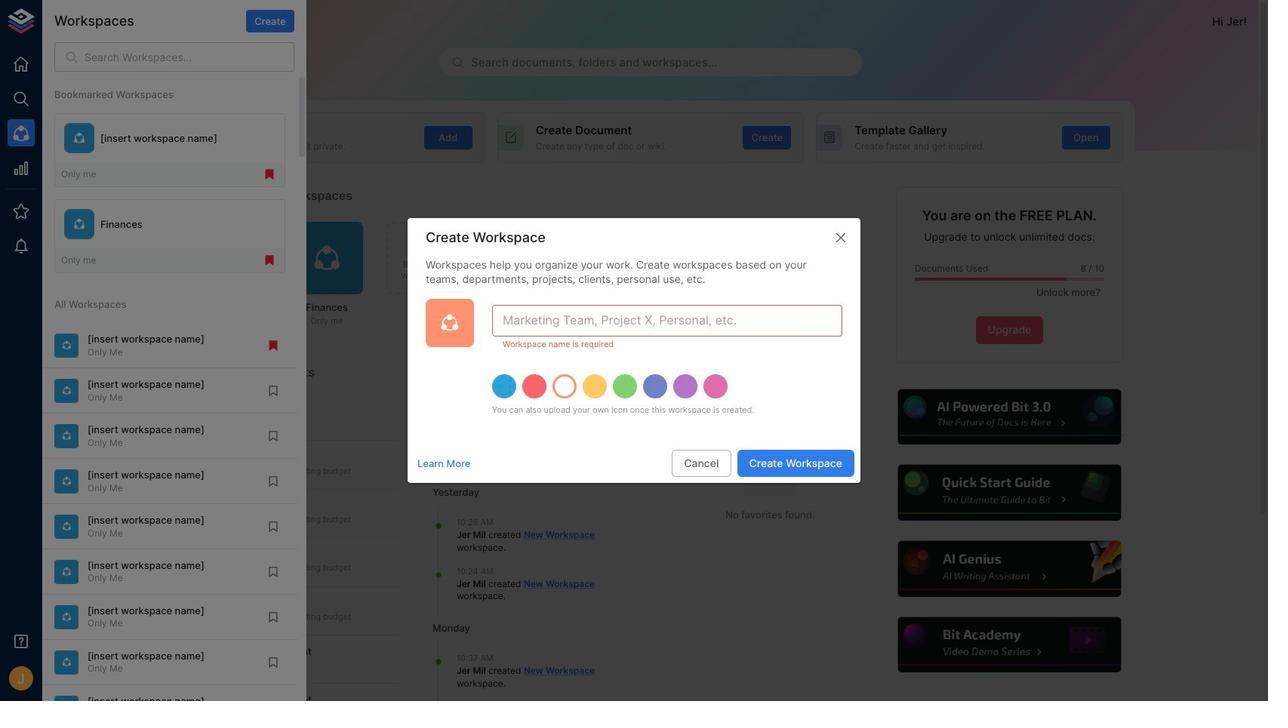 Task type: locate. For each thing, give the bounding box(es) containing it.
bookmark image
[[267, 384, 280, 398], [267, 429, 280, 443], [267, 520, 280, 534], [267, 565, 280, 579], [267, 611, 280, 624], [267, 656, 280, 669]]

2 bookmark image from the top
[[267, 429, 280, 443]]

1 vertical spatial remove bookmark image
[[263, 254, 276, 267]]

2 remove bookmark image from the top
[[263, 254, 276, 267]]

3 help image from the top
[[896, 539, 1123, 599]]

2 help image from the top
[[896, 463, 1123, 523]]

remove bookmark image
[[263, 168, 276, 181], [263, 254, 276, 267]]

1 remove bookmark image from the top
[[263, 168, 276, 181]]

3 bookmark image from the top
[[267, 520, 280, 534]]

remove bookmark image
[[267, 339, 280, 352]]

1 bookmark image from the top
[[267, 384, 280, 398]]

dialog
[[408, 218, 861, 483]]

Search Workspaces... text field
[[85, 42, 294, 72]]

0 vertical spatial remove bookmark image
[[263, 168, 276, 181]]

help image
[[896, 387, 1123, 447], [896, 463, 1123, 523], [896, 539, 1123, 599], [896, 615, 1123, 675]]

1 help image from the top
[[896, 387, 1123, 447]]



Task type: describe. For each thing, give the bounding box(es) containing it.
4 bookmark image from the top
[[267, 565, 280, 579]]

Marketing Team, Project X, Personal, etc. text field
[[492, 305, 843, 337]]

4 help image from the top
[[896, 615, 1123, 675]]

6 bookmark image from the top
[[267, 656, 280, 669]]

5 bookmark image from the top
[[267, 611, 280, 624]]

bookmark image
[[267, 475, 280, 488]]



